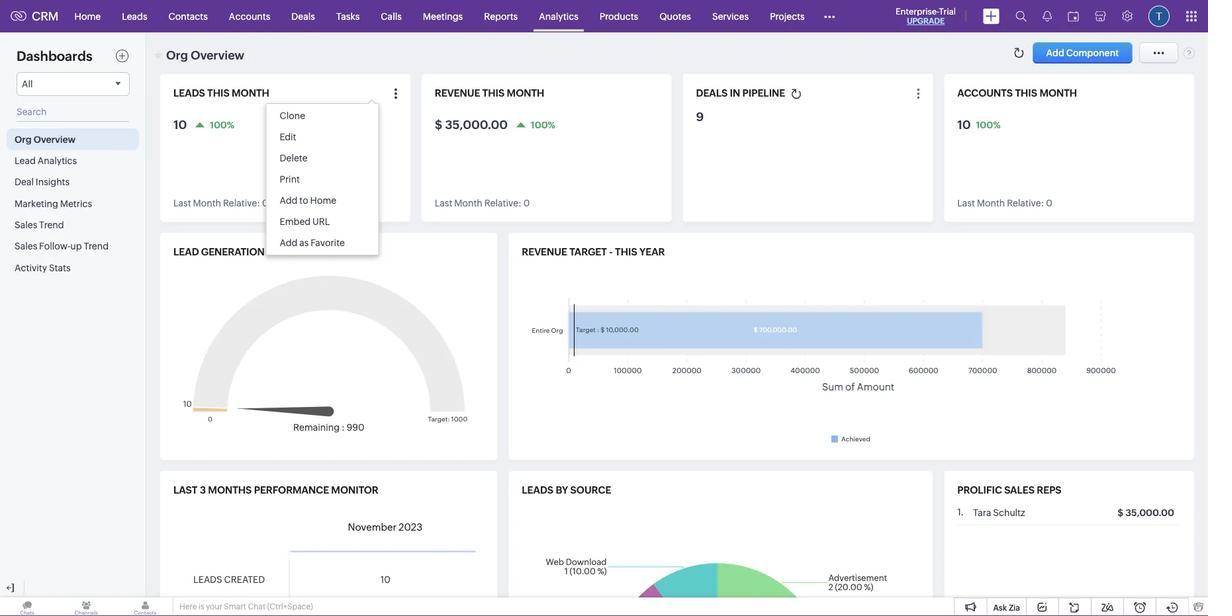 Task type: vqa. For each thing, say whether or not it's contained in the screenshot.
the ask zia
yes



Task type: describe. For each thing, give the bounding box(es) containing it.
add for add as favorite
[[280, 238, 298, 248]]

activity stats link
[[7, 257, 139, 278]]

quotes
[[660, 11, 691, 22]]

accounts this month
[[958, 87, 1078, 99]]

crm
[[32, 9, 59, 23]]

created
[[224, 574, 265, 585]]

marketing metrics link
[[7, 193, 139, 214]]

tara schultz
[[974, 508, 1026, 519]]

1 year from the left
[[337, 246, 363, 258]]

reports
[[484, 11, 518, 22]]

1 horizontal spatial $
[[1118, 508, 1124, 519]]

up
[[70, 241, 82, 252]]

search element
[[1008, 0, 1035, 32]]

revenue target - this year
[[522, 246, 665, 258]]

(ctrl+space)
[[267, 603, 313, 612]]

100% inside 10 100%
[[977, 119, 1001, 130]]

sales
[[1005, 485, 1035, 496]]

tasks link
[[326, 0, 370, 32]]

deals
[[696, 87, 728, 99]]

create menu image
[[984, 8, 1000, 24]]

1 vertical spatial analytics
[[38, 155, 77, 166]]

3
[[200, 485, 206, 496]]

leads for leads created
[[193, 574, 222, 585]]

november 2023
[[348, 522, 423, 534]]

1 target from the left
[[267, 246, 305, 258]]

lead analytics
[[15, 155, 77, 166]]

0 horizontal spatial org overview
[[15, 134, 75, 145]]

revenue this month
[[435, 87, 545, 99]]

deals link
[[281, 0, 326, 32]]

0 vertical spatial $ 35,000.00
[[435, 118, 508, 131]]

100% for $ 35,000.00
[[531, 119, 556, 130]]

sales for sales trend
[[15, 220, 37, 230]]

schultz
[[994, 508, 1026, 519]]

quotes link
[[649, 0, 702, 32]]

0 vertical spatial org overview
[[166, 48, 245, 62]]

products
[[600, 11, 639, 22]]

analytics link
[[529, 0, 589, 32]]

home link
[[64, 0, 111, 32]]

0 for $ 35,000.00
[[524, 198, 530, 209]]

insights
[[36, 177, 70, 187]]

source
[[571, 485, 612, 496]]

ask
[[994, 604, 1008, 613]]

deal insights
[[15, 177, 70, 187]]

last
[[174, 485, 198, 496]]

calendar image
[[1068, 11, 1080, 22]]

leads created
[[193, 574, 265, 585]]

2 year from the left
[[640, 246, 665, 258]]

deal
[[15, 177, 34, 187]]

3 last from the left
[[958, 198, 976, 209]]

this for leads
[[207, 87, 230, 99]]

9
[[696, 110, 704, 124]]

here
[[180, 603, 197, 612]]

is
[[199, 603, 204, 612]]

smart
[[224, 603, 246, 612]]

accounts link
[[218, 0, 281, 32]]

prolific sales reps
[[958, 485, 1062, 496]]

follow-
[[39, 241, 70, 252]]

leads
[[122, 11, 147, 22]]

relative: for $ 35,000.00
[[485, 198, 522, 209]]

signals image
[[1043, 11, 1053, 22]]

edit
[[280, 132, 296, 142]]

org overview link
[[7, 129, 139, 150]]

1 horizontal spatial home
[[310, 195, 337, 206]]

contacts link
[[158, 0, 218, 32]]

add for add to home
[[280, 195, 298, 206]]

calls link
[[370, 0, 413, 32]]

lead
[[174, 246, 199, 258]]

3 0 from the left
[[1047, 198, 1053, 209]]

meetings
[[423, 11, 463, 22]]

products link
[[589, 0, 649, 32]]

3 month from the left
[[1040, 87, 1078, 99]]

crm link
[[11, 9, 59, 23]]

last for $ 35,000.00
[[435, 198, 453, 209]]

add to home
[[280, 195, 337, 206]]

0 vertical spatial 35,000.00
[[445, 118, 508, 131]]

sales trend link
[[7, 214, 139, 236]]

last month relative: 0 for $ 35,000.00
[[435, 198, 530, 209]]

add as favorite
[[280, 238, 345, 248]]

home inside "link"
[[75, 11, 101, 22]]

month for 10
[[193, 198, 221, 209]]

print
[[280, 174, 300, 185]]

0 horizontal spatial overview
[[34, 134, 75, 145]]

1 - from the left
[[307, 246, 310, 258]]

last for 10
[[174, 198, 191, 209]]

help image
[[1184, 47, 1196, 59]]

month for $ 35,000.00
[[455, 198, 483, 209]]

dashboards
[[17, 49, 93, 64]]

accounts
[[958, 87, 1014, 99]]

leads this month
[[174, 87, 269, 99]]

embed url
[[280, 217, 330, 227]]

projects
[[770, 11, 805, 22]]

1.
[[958, 507, 964, 518]]

sales follow-up trend
[[15, 241, 109, 252]]

2023
[[399, 522, 423, 534]]

stats
[[49, 263, 71, 273]]

reps
[[1037, 485, 1062, 496]]



Task type: locate. For each thing, give the bounding box(es) containing it.
1 horizontal spatial month
[[507, 87, 545, 99]]

2 horizontal spatial 0
[[1047, 198, 1053, 209]]

deal insights link
[[7, 171, 139, 193]]

profile image
[[1149, 6, 1170, 27]]

1 month from the left
[[232, 87, 269, 99]]

0 horizontal spatial target
[[267, 246, 305, 258]]

delete
[[280, 153, 308, 164]]

org overview up lead analytics
[[15, 134, 75, 145]]

embed
[[280, 217, 311, 227]]

None button
[[1034, 42, 1133, 64]]

2 sales from the top
[[15, 241, 37, 252]]

0 vertical spatial home
[[75, 11, 101, 22]]

0 vertical spatial $
[[435, 118, 443, 131]]

tasks
[[336, 11, 360, 22]]

2 horizontal spatial month
[[978, 198, 1006, 209]]

1 horizontal spatial trend
[[84, 241, 109, 252]]

activity
[[15, 263, 47, 273]]

All field
[[17, 72, 130, 96]]

100%
[[210, 119, 235, 130], [531, 119, 556, 130], [977, 119, 1001, 130]]

lead
[[15, 155, 36, 166]]

leads
[[174, 87, 205, 99], [522, 485, 554, 496], [193, 574, 222, 585]]

1 vertical spatial leads
[[522, 485, 554, 496]]

lead generation target - this year
[[174, 246, 363, 258]]

home right crm
[[75, 11, 101, 22]]

1 horizontal spatial 10
[[381, 575, 391, 586]]

services
[[713, 11, 749, 22]]

activity stats
[[15, 263, 71, 273]]

enterprise-
[[896, 6, 940, 16]]

2 horizontal spatial 100%
[[977, 119, 1001, 130]]

$
[[435, 118, 443, 131], [1118, 508, 1124, 519]]

10 down november 2023
[[381, 575, 391, 586]]

10 down leads this month
[[174, 118, 187, 131]]

2 horizontal spatial 10
[[958, 118, 971, 131]]

2 horizontal spatial last
[[958, 198, 976, 209]]

sales for sales follow-up trend
[[15, 241, 37, 252]]

1 horizontal spatial month
[[455, 198, 483, 209]]

0 vertical spatial sales
[[15, 220, 37, 230]]

contacts
[[169, 11, 208, 22]]

2 horizontal spatial last month relative: 0
[[958, 198, 1053, 209]]

chat
[[248, 603, 266, 612]]

1 vertical spatial org
[[15, 134, 32, 145]]

1 100% from the left
[[210, 119, 235, 130]]

10 down accounts
[[958, 118, 971, 131]]

month
[[232, 87, 269, 99], [507, 87, 545, 99], [1040, 87, 1078, 99]]

0 horizontal spatial $
[[435, 118, 443, 131]]

november
[[348, 522, 397, 534]]

0 horizontal spatial last
[[174, 198, 191, 209]]

1 vertical spatial $ 35,000.00
[[1118, 508, 1175, 519]]

meetings link
[[413, 0, 474, 32]]

ask zia
[[994, 604, 1021, 613]]

month for $ 35,000.00
[[507, 87, 545, 99]]

revenue for revenue this month
[[435, 87, 480, 99]]

home right 'to'
[[310, 195, 337, 206]]

reports link
[[474, 0, 529, 32]]

2 100% from the left
[[531, 119, 556, 130]]

1 horizontal spatial revenue
[[522, 246, 568, 258]]

home
[[75, 11, 101, 22], [310, 195, 337, 206]]

overview up lead analytics
[[34, 134, 75, 145]]

0 horizontal spatial 0
[[262, 198, 269, 209]]

1 vertical spatial home
[[310, 195, 337, 206]]

0 vertical spatial add
[[280, 195, 298, 206]]

0 vertical spatial overview
[[191, 48, 245, 62]]

calls
[[381, 11, 402, 22]]

create menu element
[[976, 0, 1008, 32]]

sales follow-up trend link
[[7, 236, 139, 257]]

0 horizontal spatial month
[[232, 87, 269, 99]]

1 vertical spatial 35,000.00
[[1126, 508, 1175, 519]]

deals in pipeline
[[696, 87, 786, 99]]

1 vertical spatial add
[[280, 238, 298, 248]]

here is your smart chat (ctrl+space)
[[180, 603, 313, 612]]

pipeline
[[743, 87, 786, 99]]

monitor
[[331, 485, 379, 496]]

as
[[300, 238, 309, 248]]

leads for leads by source
[[522, 485, 554, 496]]

month for 10
[[232, 87, 269, 99]]

trial
[[940, 6, 956, 16]]

org up lead
[[15, 134, 32, 145]]

1 horizontal spatial overview
[[191, 48, 245, 62]]

$ 35,000.00
[[435, 118, 508, 131], [1118, 508, 1175, 519]]

services link
[[702, 0, 760, 32]]

revenue for revenue target - this year
[[522, 246, 568, 258]]

performance
[[254, 485, 329, 496]]

leads for leads this month
[[174, 87, 205, 99]]

add left 'to'
[[280, 195, 298, 206]]

marketing metrics
[[15, 198, 92, 209]]

1 horizontal spatial target
[[570, 246, 607, 258]]

0 vertical spatial leads
[[174, 87, 205, 99]]

0 horizontal spatial month
[[193, 198, 221, 209]]

0 vertical spatial trend
[[39, 220, 64, 230]]

2 month from the left
[[455, 198, 483, 209]]

3 100% from the left
[[977, 119, 1001, 130]]

3 relative: from the left
[[1008, 198, 1045, 209]]

trend right up
[[84, 241, 109, 252]]

profile element
[[1141, 0, 1178, 32]]

trend down the marketing metrics
[[39, 220, 64, 230]]

2 target from the left
[[570, 246, 607, 258]]

0 horizontal spatial year
[[337, 246, 363, 258]]

0 horizontal spatial relative:
[[223, 198, 260, 209]]

revenue
[[435, 87, 480, 99], [522, 246, 568, 258]]

add left the as
[[280, 238, 298, 248]]

1 relative: from the left
[[223, 198, 260, 209]]

2 horizontal spatial month
[[1040, 87, 1078, 99]]

url
[[313, 217, 330, 227]]

month
[[193, 198, 221, 209], [455, 198, 483, 209], [978, 198, 1006, 209]]

signals element
[[1035, 0, 1060, 32]]

2 relative: from the left
[[485, 198, 522, 209]]

100% down accounts
[[977, 119, 1001, 130]]

100% for 10
[[210, 119, 235, 130]]

analytics up insights
[[38, 155, 77, 166]]

2 last from the left
[[435, 198, 453, 209]]

0 vertical spatial revenue
[[435, 87, 480, 99]]

1 horizontal spatial org overview
[[166, 48, 245, 62]]

2 horizontal spatial relative:
[[1008, 198, 1045, 209]]

0 horizontal spatial -
[[307, 246, 310, 258]]

relative: for 10
[[223, 198, 260, 209]]

prolific
[[958, 485, 1003, 496]]

0 horizontal spatial last month relative: 0
[[174, 198, 269, 209]]

1 horizontal spatial 100%
[[531, 119, 556, 130]]

zia
[[1009, 604, 1021, 613]]

by
[[556, 485, 568, 496]]

3 month from the left
[[978, 198, 1006, 209]]

add
[[280, 195, 298, 206], [280, 238, 298, 248]]

0 horizontal spatial trend
[[39, 220, 64, 230]]

clone
[[280, 111, 305, 121]]

1 horizontal spatial 35,000.00
[[1126, 508, 1175, 519]]

to
[[300, 195, 308, 206]]

2 last month relative: 0 from the left
[[435, 198, 530, 209]]

-
[[307, 246, 310, 258], [610, 246, 613, 258]]

10 100%
[[958, 118, 1001, 131]]

in
[[730, 87, 741, 99]]

sales down marketing
[[15, 220, 37, 230]]

generation
[[201, 246, 265, 258]]

sales up activity
[[15, 241, 37, 252]]

1 last month relative: 0 from the left
[[174, 198, 269, 209]]

1 vertical spatial revenue
[[522, 246, 568, 258]]

1 horizontal spatial last
[[435, 198, 453, 209]]

0 horizontal spatial home
[[75, 11, 101, 22]]

org overview up leads this month
[[166, 48, 245, 62]]

analytics right reports 'link'
[[539, 11, 579, 22]]

3 last month relative: 0 from the left
[[958, 198, 1053, 209]]

1 horizontal spatial org
[[166, 48, 188, 62]]

0 horizontal spatial $ 35,000.00
[[435, 118, 508, 131]]

0 horizontal spatial 10
[[174, 118, 187, 131]]

enterprise-trial upgrade
[[896, 6, 956, 26]]

100% down leads this month
[[210, 119, 235, 130]]

0 vertical spatial org
[[166, 48, 188, 62]]

search image
[[1016, 11, 1027, 22]]

2 0 from the left
[[524, 198, 530, 209]]

1 horizontal spatial analytics
[[539, 11, 579, 22]]

0 horizontal spatial 100%
[[210, 119, 235, 130]]

this for revenue
[[483, 87, 505, 99]]

last
[[174, 198, 191, 209], [435, 198, 453, 209], [958, 198, 976, 209]]

year
[[337, 246, 363, 258], [640, 246, 665, 258]]

org down contacts
[[166, 48, 188, 62]]

marketing
[[15, 198, 58, 209]]

overview
[[191, 48, 245, 62], [34, 134, 75, 145]]

tara
[[974, 508, 992, 519]]

10
[[174, 118, 187, 131], [958, 118, 971, 131], [381, 575, 391, 586]]

1 horizontal spatial year
[[640, 246, 665, 258]]

sales trend
[[15, 220, 64, 230]]

1 vertical spatial org overview
[[15, 134, 75, 145]]

1 horizontal spatial 0
[[524, 198, 530, 209]]

this for accounts
[[1016, 87, 1038, 99]]

this
[[207, 87, 230, 99], [483, 87, 505, 99], [1016, 87, 1038, 99], [313, 246, 335, 258], [615, 246, 638, 258]]

2 add from the top
[[280, 238, 298, 248]]

1 sales from the top
[[15, 220, 37, 230]]

channels image
[[59, 598, 114, 617]]

overview up leads this month
[[191, 48, 245, 62]]

1 month from the left
[[193, 198, 221, 209]]

1 vertical spatial trend
[[84, 241, 109, 252]]

35,000.00
[[445, 118, 508, 131], [1126, 508, 1175, 519]]

1 add from the top
[[280, 195, 298, 206]]

1 horizontal spatial -
[[610, 246, 613, 258]]

2 - from the left
[[610, 246, 613, 258]]

1 horizontal spatial $ 35,000.00
[[1118, 508, 1175, 519]]

1 vertical spatial overview
[[34, 134, 75, 145]]

0 horizontal spatial org
[[15, 134, 32, 145]]

achieved
[[842, 436, 871, 443]]

Other Modules field
[[816, 6, 844, 27]]

100% down revenue this month
[[531, 119, 556, 130]]

1 horizontal spatial relative:
[[485, 198, 522, 209]]

last month relative: 0
[[174, 198, 269, 209], [435, 198, 530, 209], [958, 198, 1053, 209]]

contacts image
[[118, 598, 173, 617]]

2 vertical spatial leads
[[193, 574, 222, 585]]

leads by source
[[522, 485, 612, 496]]

projects link
[[760, 0, 816, 32]]

1 0 from the left
[[262, 198, 269, 209]]

relative:
[[223, 198, 260, 209], [485, 198, 522, 209], [1008, 198, 1045, 209]]

chats image
[[0, 598, 54, 617]]

org overview
[[166, 48, 245, 62], [15, 134, 75, 145]]

last month relative: 0 for 10
[[174, 198, 269, 209]]

1 vertical spatial $
[[1118, 508, 1124, 519]]

1 last from the left
[[174, 198, 191, 209]]

0 horizontal spatial revenue
[[435, 87, 480, 99]]

0 vertical spatial analytics
[[539, 11, 579, 22]]

accounts
[[229, 11, 270, 22]]

last 3 months performance monitor
[[174, 485, 379, 496]]

1 horizontal spatial last month relative: 0
[[435, 198, 530, 209]]

1 vertical spatial sales
[[15, 241, 37, 252]]

lead analytics link
[[7, 150, 139, 171]]

2 month from the left
[[507, 87, 545, 99]]

your
[[206, 603, 223, 612]]

0 horizontal spatial analytics
[[38, 155, 77, 166]]

sales
[[15, 220, 37, 230], [15, 241, 37, 252]]

0 for 10
[[262, 198, 269, 209]]

Search text field
[[17, 103, 129, 122]]

0 horizontal spatial 35,000.00
[[445, 118, 508, 131]]



